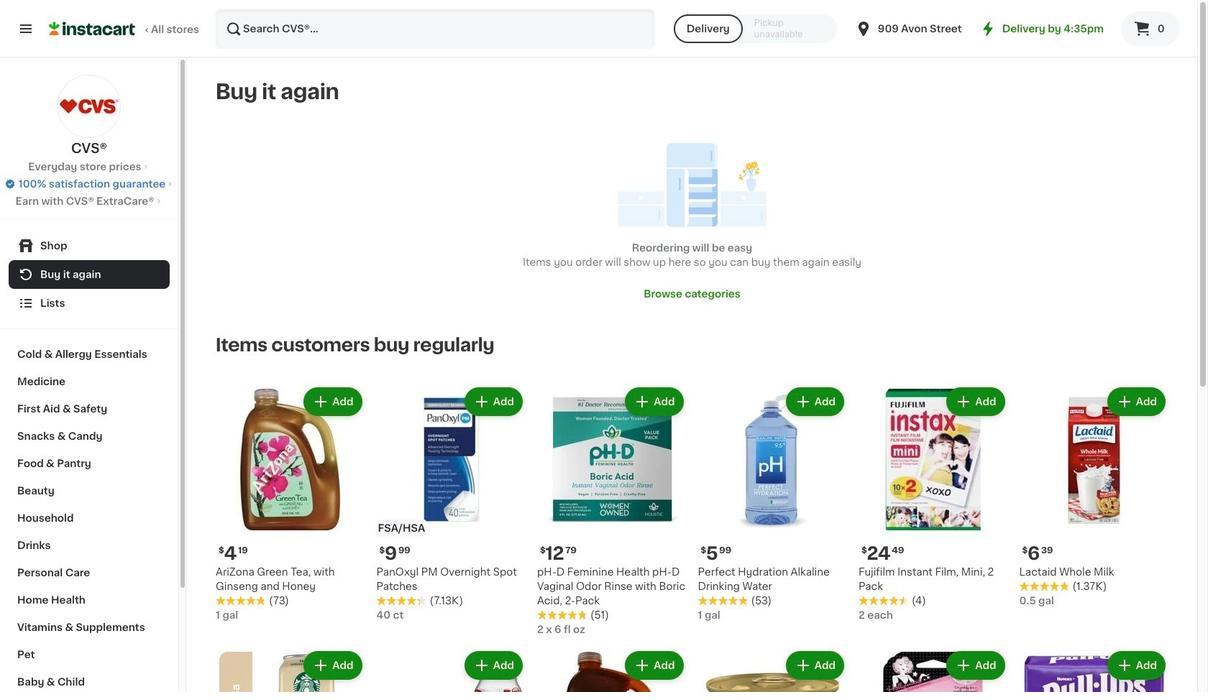 Task type: vqa. For each thing, say whether or not it's contained in the screenshot.
SNACKS & CANDY related to 2nd "SNACKS & CANDY" Link from the bottom of the page
no



Task type: locate. For each thing, give the bounding box(es) containing it.
None search field
[[215, 9, 655, 49]]

product group
[[216, 385, 365, 623], [377, 385, 526, 623], [537, 385, 687, 637], [698, 385, 848, 623], [859, 385, 1008, 623], [1020, 385, 1169, 609], [216, 649, 365, 693], [377, 649, 526, 693], [537, 649, 687, 693], [698, 649, 848, 693], [859, 649, 1008, 693], [1020, 649, 1169, 693]]

cvs® logo image
[[58, 75, 121, 138]]

service type group
[[674, 14, 838, 43]]



Task type: describe. For each thing, give the bounding box(es) containing it.
Search field
[[217, 10, 654, 47]]

instacart logo image
[[49, 20, 135, 37]]



